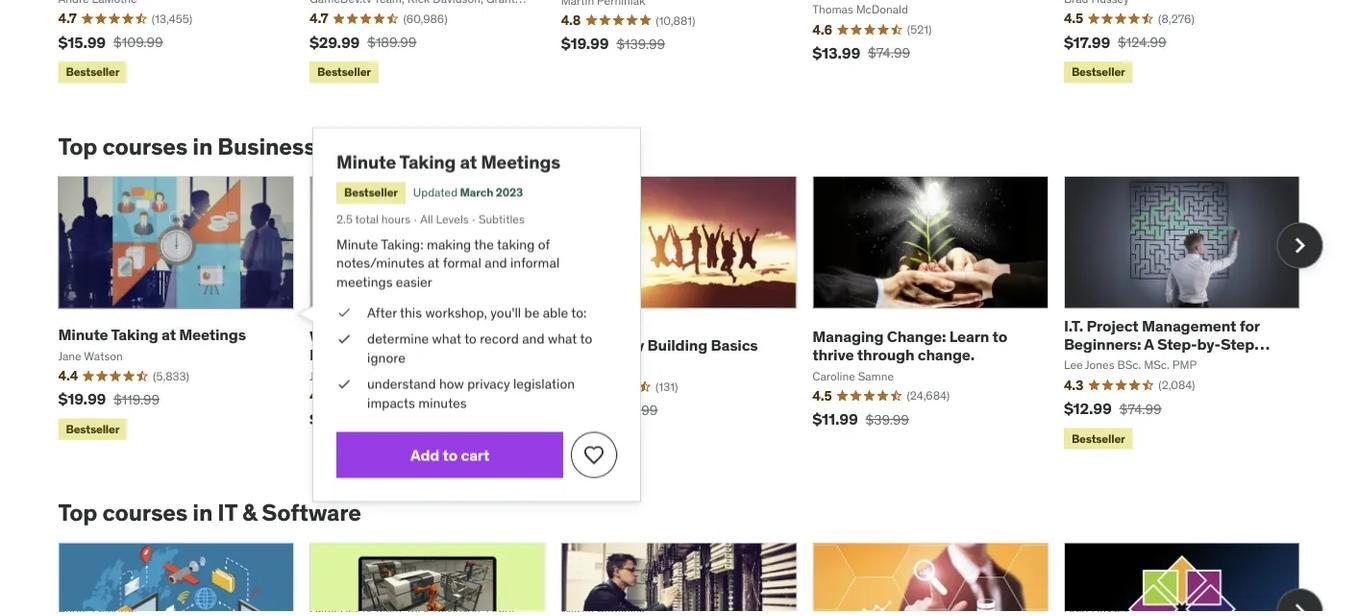 Task type: describe. For each thing, give the bounding box(es) containing it.
notes/minutes
[[337, 255, 425, 272]]

privacy
[[467, 376, 510, 393]]

add to cart button
[[337, 432, 563, 479]]

top courses in business
[[58, 133, 316, 161]]

total
[[355, 212, 379, 227]]

thrive
[[813, 345, 854, 365]]

to down to: on the left of page
[[580, 331, 592, 348]]

managing change:  learn to thrive through change. link
[[813, 327, 1008, 365]]

community building basics
[[561, 336, 758, 356]]

2 what from the left
[[548, 331, 577, 348]]

taking for minute taking at meetings
[[400, 151, 456, 174]]

and inside minute taking: making the taking of notes/minutes at formal and informal meetings easier
[[485, 255, 507, 272]]

carousel element for top courses in business
[[58, 177, 1323, 454]]

informal
[[510, 255, 560, 272]]

$119.99
[[114, 391, 160, 409]]

i.t. project management for beginners: a step-by-step guide
[[1064, 316, 1260, 373]]

minutes
[[418, 395, 467, 412]]

$19.99
[[58, 390, 106, 410]]

in for business
[[193, 133, 213, 161]]

next image for top courses in it & software
[[1285, 597, 1316, 612]]

&
[[242, 499, 257, 528]]

watson
[[84, 349, 123, 364]]

minute taking: making the taking of notes/minutes at formal and informal meetings easier
[[337, 236, 560, 291]]

at for minute taking at meetings jane watson
[[162, 325, 176, 345]]

minute for minute taking: making the taking of notes/minutes at formal and informal meetings easier
[[337, 236, 378, 253]]

carousel element for top courses in it & software
[[58, 543, 1323, 612]]

march
[[460, 185, 493, 200]]

updated
[[413, 185, 458, 200]]

to down after this workshop, you'll be able to:
[[464, 331, 477, 348]]

making
[[427, 236, 471, 253]]

able
[[543, 304, 568, 321]]

beginners:
[[1064, 335, 1141, 354]]

community building basics link
[[561, 336, 758, 356]]

software
[[262, 499, 361, 528]]

courses for it
[[102, 499, 188, 528]]

be
[[524, 304, 540, 321]]

add
[[410, 445, 440, 465]]

basics
[[711, 336, 758, 356]]

managing change:  learn to thrive through change.
[[813, 327, 1008, 365]]

xsmall image for after
[[337, 304, 352, 323]]

cart
[[461, 445, 489, 465]]

formal
[[443, 255, 481, 272]]

change.
[[918, 345, 975, 365]]

minute inside minute taking at meetings jane watson
[[58, 325, 108, 345]]

record
[[480, 331, 519, 348]]

project
[[1087, 316, 1139, 336]]

4.4
[[58, 368, 78, 385]]

change:
[[887, 327, 946, 347]]

next image for top courses in business
[[1285, 231, 1316, 261]]

2.5
[[337, 212, 353, 227]]

to:
[[571, 304, 587, 321]]

and inside determine what to record and what to ignore
[[522, 331, 545, 348]]

ignore
[[367, 350, 406, 367]]

courses for business
[[102, 133, 188, 161]]

meetings for minute taking at meetings
[[481, 151, 560, 174]]

meetings
[[337, 274, 393, 291]]

of
[[538, 236, 550, 253]]

wishlist image
[[583, 444, 606, 467]]

i.t. project management for beginners: a step-by-step guide link
[[1064, 316, 1270, 373]]

in for it
[[193, 499, 213, 528]]

minute for minute taking at meetings
[[337, 151, 396, 174]]



Task type: vqa. For each thing, say whether or not it's contained in the screenshot.
managing change:  learn to thrive through change. at the right bottom of the page
yes



Task type: locate. For each thing, give the bounding box(es) containing it.
and down the
[[485, 255, 507, 272]]

in left it on the left
[[193, 499, 213, 528]]

after
[[367, 304, 397, 321]]

meetings inside minute taking at meetings jane watson
[[179, 325, 246, 345]]

0 horizontal spatial minute taking at meetings link
[[58, 325, 246, 345]]

workshop,
[[425, 304, 487, 321]]

bestseller
[[344, 185, 398, 200], [66, 422, 119, 437]]

0 vertical spatial minute
[[337, 151, 396, 174]]

taking:
[[381, 236, 424, 253]]

taking
[[497, 236, 535, 253]]

the
[[474, 236, 494, 253]]

2 courses from the top
[[102, 499, 188, 528]]

taking
[[400, 151, 456, 174], [111, 325, 158, 345]]

minute taking at meetings link up (5,833)
[[58, 325, 246, 345]]

0 vertical spatial carousel element
[[58, 177, 1323, 454]]

1 vertical spatial minute taking at meetings link
[[58, 325, 246, 345]]

0 horizontal spatial and
[[485, 255, 507, 272]]

by-
[[1197, 335, 1221, 354]]

1 vertical spatial minute
[[337, 236, 378, 253]]

0 vertical spatial next image
[[1285, 231, 1316, 261]]

0 vertical spatial minute taking at meetings link
[[337, 151, 560, 174]]

minute up jane
[[58, 325, 108, 345]]

meetings for minute taking at meetings jane watson
[[179, 325, 246, 345]]

bestseller up the 2.5 total hours
[[344, 185, 398, 200]]

1 horizontal spatial taking
[[400, 151, 456, 174]]

0 vertical spatial and
[[485, 255, 507, 272]]

1 in from the top
[[193, 133, 213, 161]]

to
[[993, 327, 1008, 347], [464, 331, 477, 348], [580, 331, 592, 348], [443, 445, 458, 465]]

at down making
[[428, 255, 440, 272]]

2 top from the top
[[58, 499, 97, 528]]

in left business
[[193, 133, 213, 161]]

0 vertical spatial courses
[[102, 133, 188, 161]]

in
[[193, 133, 213, 161], [193, 499, 213, 528]]

minute
[[337, 151, 396, 174], [337, 236, 378, 253], [58, 325, 108, 345]]

1 vertical spatial top
[[58, 499, 97, 528]]

0 horizontal spatial what
[[432, 331, 461, 348]]

minute taking at meetings
[[337, 151, 560, 174]]

0 horizontal spatial taking
[[111, 325, 158, 345]]

taking inside minute taking at meetings jane watson
[[111, 325, 158, 345]]

1 courses from the top
[[102, 133, 188, 161]]

carousel element
[[58, 177, 1323, 454], [58, 543, 1323, 612]]

0 vertical spatial bestseller
[[344, 185, 398, 200]]

subtitles
[[479, 212, 525, 227]]

determine
[[367, 331, 429, 348]]

minute up 'total'
[[337, 151, 396, 174]]

at up (5,833)
[[162, 325, 176, 345]]

building
[[647, 336, 708, 356]]

1 vertical spatial courses
[[102, 499, 188, 528]]

what down "workshop,"
[[432, 331, 461, 348]]

top for top courses in business
[[58, 133, 97, 161]]

minute taking at meetings link up updated
[[337, 151, 560, 174]]

a
[[1144, 335, 1154, 354]]

jane
[[58, 349, 81, 364]]

xsmall image down xsmall icon
[[337, 376, 352, 394]]

at
[[460, 151, 477, 174], [428, 255, 440, 272], [162, 325, 176, 345]]

minute down 'total'
[[337, 236, 378, 253]]

2 carousel element from the top
[[58, 543, 1323, 612]]

at up the updated march 2023
[[460, 151, 477, 174]]

1 horizontal spatial at
[[428, 255, 440, 272]]

to inside managing change:  learn to thrive through change.
[[993, 327, 1008, 347]]

minute taking at meetings link
[[337, 151, 560, 174], [58, 325, 246, 345]]

meetings up 2023
[[481, 151, 560, 174]]

courses
[[102, 133, 188, 161], [102, 499, 188, 528]]

understand how privacy legislation impacts minutes
[[367, 376, 575, 412]]

1 horizontal spatial meetings
[[481, 151, 560, 174]]

1 horizontal spatial what
[[548, 331, 577, 348]]

1 vertical spatial taking
[[111, 325, 158, 345]]

minute taking at meetings jane watson
[[58, 325, 246, 364]]

managing
[[813, 327, 884, 347]]

all
[[420, 212, 433, 227]]

taking up watson
[[111, 325, 158, 345]]

2.5 total hours
[[337, 212, 410, 227]]

2023
[[496, 185, 523, 200]]

step-
[[1157, 335, 1197, 354]]

at inside minute taking: making the taking of notes/minutes at formal and informal meetings easier
[[428, 255, 440, 272]]

1 vertical spatial at
[[428, 255, 440, 272]]

top courses in it & software
[[58, 499, 361, 528]]

0 vertical spatial taking
[[400, 151, 456, 174]]

learn
[[949, 327, 989, 347]]

1 vertical spatial and
[[522, 331, 545, 348]]

1 what from the left
[[432, 331, 461, 348]]

$19.99 $119.99
[[58, 390, 160, 410]]

1 horizontal spatial bestseller
[[344, 185, 398, 200]]

xsmall image
[[337, 304, 352, 323], [337, 376, 352, 394]]

minute inside minute taking: making the taking of notes/minutes at formal and informal meetings easier
[[337, 236, 378, 253]]

1 vertical spatial meetings
[[179, 325, 246, 345]]

1 next image from the top
[[1285, 231, 1316, 261]]

5833 reviews element
[[153, 369, 189, 385]]

this
[[400, 304, 422, 321]]

xsmall image up xsmall icon
[[337, 304, 352, 323]]

xsmall image for understand
[[337, 376, 352, 394]]

what down able
[[548, 331, 577, 348]]

guide
[[1064, 353, 1106, 373]]

1 vertical spatial xsmall image
[[337, 376, 352, 394]]

hours
[[381, 212, 410, 227]]

to right learn
[[993, 327, 1008, 347]]

taking up updated
[[400, 151, 456, 174]]

2 in from the top
[[193, 499, 213, 528]]

step
[[1221, 335, 1255, 354]]

0 vertical spatial in
[[193, 133, 213, 161]]

2 horizontal spatial at
[[460, 151, 477, 174]]

xsmall image
[[337, 330, 352, 349]]

add to cart
[[410, 445, 489, 465]]

1 vertical spatial carousel element
[[58, 543, 1323, 612]]

bestseller down the $19.99
[[66, 422, 119, 437]]

2 next image from the top
[[1285, 597, 1316, 612]]

next image
[[1285, 231, 1316, 261], [1285, 597, 1316, 612]]

easier
[[396, 274, 432, 291]]

1 vertical spatial next image
[[1285, 597, 1316, 612]]

taking for minute taking at meetings jane watson
[[111, 325, 158, 345]]

1 horizontal spatial minute taking at meetings link
[[337, 151, 560, 174]]

determine what to record and what to ignore
[[367, 331, 592, 367]]

0 vertical spatial xsmall image
[[337, 304, 352, 323]]

at for minute taking at meetings
[[460, 151, 477, 174]]

for
[[1240, 316, 1260, 336]]

updated march 2023
[[413, 185, 523, 200]]

1 vertical spatial in
[[193, 499, 213, 528]]

through
[[857, 345, 915, 365]]

(5,833)
[[153, 369, 189, 384]]

0 vertical spatial meetings
[[481, 151, 560, 174]]

2 xsmall image from the top
[[337, 376, 352, 394]]

after this workshop, you'll be able to:
[[367, 304, 587, 321]]

how
[[439, 376, 464, 393]]

to left cart
[[443, 445, 458, 465]]

2 vertical spatial minute
[[58, 325, 108, 345]]

minute taking at meetings link for (5,833)
[[58, 325, 246, 345]]

0 horizontal spatial bestseller
[[66, 422, 119, 437]]

1 horizontal spatial and
[[522, 331, 545, 348]]

levels
[[436, 212, 469, 227]]

meetings
[[481, 151, 560, 174], [179, 325, 246, 345]]

1 top from the top
[[58, 133, 97, 161]]

to inside button
[[443, 445, 458, 465]]

i.t.
[[1064, 316, 1084, 336]]

0 horizontal spatial at
[[162, 325, 176, 345]]

at inside minute taking at meetings jane watson
[[162, 325, 176, 345]]

legislation
[[513, 376, 575, 393]]

top
[[58, 133, 97, 161], [58, 499, 97, 528]]

1 vertical spatial bestseller
[[66, 422, 119, 437]]

carousel element containing i.t. project management for beginners: a step-by-step guide
[[58, 177, 1323, 454]]

0 horizontal spatial meetings
[[179, 325, 246, 345]]

impacts
[[367, 395, 415, 412]]

2 vertical spatial at
[[162, 325, 176, 345]]

meetings up (5,833)
[[179, 325, 246, 345]]

management
[[1142, 316, 1237, 336]]

what
[[432, 331, 461, 348], [548, 331, 577, 348]]

you'll
[[490, 304, 521, 321]]

0 vertical spatial at
[[460, 151, 477, 174]]

1 carousel element from the top
[[58, 177, 1323, 454]]

all levels
[[420, 212, 469, 227]]

1 xsmall image from the top
[[337, 304, 352, 323]]

understand
[[367, 376, 436, 393]]

and down be
[[522, 331, 545, 348]]

it
[[218, 499, 237, 528]]

minute taking at meetings link for all levels
[[337, 151, 560, 174]]

business
[[218, 133, 316, 161]]

0 vertical spatial top
[[58, 133, 97, 161]]

and
[[485, 255, 507, 272], [522, 331, 545, 348]]

community
[[561, 336, 644, 356]]

top for top courses in it & software
[[58, 499, 97, 528]]



